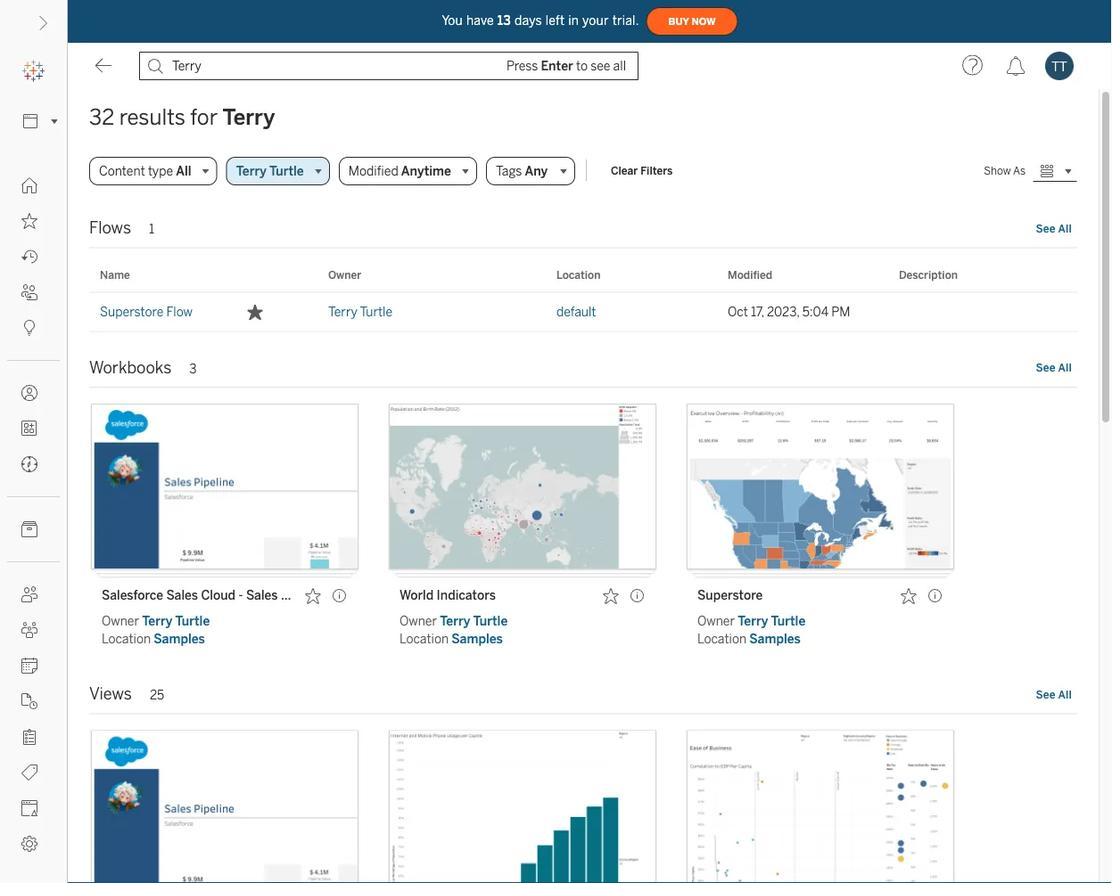 Task type: describe. For each thing, give the bounding box(es) containing it.
clear filters button
[[603, 160, 681, 181]]

in
[[568, 13, 579, 28]]

content type all
[[99, 164, 191, 179]]

all for flows
[[1058, 222, 1072, 235]]

left
[[546, 13, 565, 28]]

32 results for terry
[[89, 105, 275, 130]]

superstore flow
[[100, 305, 193, 320]]

samples for sales
[[154, 632, 205, 647]]

tags
[[496, 164, 522, 178]]

turtle inside row
[[360, 305, 392, 320]]

see for workbooks
[[1036, 362, 1056, 375]]

13
[[497, 13, 511, 28]]

trial.
[[612, 13, 639, 28]]

salesforce sales cloud - sales pipeline
[[102, 588, 328, 603]]

turtle for salesforce sales cloud - sales pipeline
[[175, 614, 210, 629]]

terry turtle link for salesforce sales cloud - sales pipeline
[[142, 614, 210, 629]]

all inside filter bar region
[[176, 164, 191, 179]]

modified for modified anytime
[[348, 164, 398, 179]]

type
[[148, 164, 173, 179]]

samples link for sales
[[154, 632, 205, 647]]

modified for modified
[[728, 269, 772, 282]]

terry inside "dropdown button"
[[236, 164, 267, 179]]

terry turtle inside row
[[328, 305, 392, 320]]

buy now
[[668, 16, 716, 27]]

cell inside row
[[888, 293, 1059, 332]]

oct 17, 2023, 5:04 pm
[[728, 305, 850, 320]]

buy
[[668, 16, 689, 27]]

turtle for superstore
[[771, 614, 806, 629]]

see all link for flows
[[1035, 221, 1073, 236]]

navigation panel element
[[0, 54, 67, 862]]

terry inside row
[[328, 305, 357, 320]]

1
[[149, 222, 154, 237]]

show as
[[984, 165, 1026, 177]]

your
[[582, 13, 609, 28]]

32
[[89, 105, 114, 130]]

description
[[899, 269, 958, 282]]

as
[[1013, 165, 1026, 177]]

workbooks heading
[[89, 352, 1077, 388]]

indicators
[[437, 588, 496, 603]]

show
[[984, 165, 1011, 177]]

oct
[[728, 305, 748, 320]]

buy now button
[[646, 7, 738, 36]]

2 sales from the left
[[246, 588, 278, 603]]

all for views
[[1058, 688, 1072, 701]]

owner terry turtle location samples for indicators
[[400, 614, 508, 647]]

location for superstore
[[697, 632, 747, 647]]

owner for salesforce sales cloud - sales pipeline
[[102, 614, 139, 629]]

main region
[[68, 89, 1099, 884]]

views heading
[[89, 679, 1077, 715]]

content
[[99, 164, 145, 179]]

superstore flow link
[[100, 293, 193, 332]]

samples for indicators
[[451, 632, 503, 647]]

3 samples link from the left
[[749, 632, 801, 647]]

tags any
[[496, 164, 548, 178]]

salesforce
[[102, 588, 163, 603]]

results region
[[68, 212, 1099, 884]]

any
[[525, 164, 548, 178]]

superstore for superstore
[[697, 588, 763, 603]]

25
[[150, 688, 164, 703]]

see for flows
[[1036, 222, 1056, 235]]

superstore for superstore flow
[[100, 305, 163, 320]]



Task type: locate. For each thing, give the bounding box(es) containing it.
now
[[692, 16, 716, 27]]

location for world indicators
[[400, 632, 449, 647]]

see inside views heading
[[1036, 688, 1056, 701]]

samples link for indicators
[[451, 632, 503, 647]]

5:04
[[802, 305, 829, 320]]

2 see from the top
[[1036, 362, 1056, 375]]

1 samples from the left
[[154, 632, 205, 647]]

pipeline
[[281, 588, 328, 603]]

see all link for views
[[1035, 688, 1073, 702]]

0 horizontal spatial sales
[[166, 588, 198, 603]]

modified inside filter bar region
[[348, 164, 398, 179]]

see
[[1036, 222, 1056, 235], [1036, 362, 1056, 375], [1036, 688, 1056, 701]]

cell
[[888, 293, 1059, 332]]

terry turtle button
[[226, 157, 330, 185]]

you have 13 days left in your trial.
[[442, 13, 639, 28]]

see all link inside the flows heading
[[1035, 221, 1073, 236]]

see all inside views heading
[[1036, 688, 1072, 701]]

all
[[176, 164, 191, 179], [1058, 222, 1072, 235], [1058, 362, 1072, 375], [1058, 688, 1072, 701]]

turtle
[[269, 164, 304, 179], [360, 305, 392, 320], [175, 614, 210, 629], [473, 614, 508, 629], [771, 614, 806, 629]]

grid
[[89, 259, 1077, 341]]

superstore
[[100, 305, 163, 320], [697, 588, 763, 603]]

3 owner terry turtle location samples from the left
[[697, 614, 806, 647]]

see all link for workbooks
[[1035, 361, 1073, 375]]

column header inside grid
[[228, 259, 317, 292]]

row inside results region
[[89, 293, 1077, 336]]

1 horizontal spatial samples link
[[451, 632, 503, 647]]

owner inside grid
[[328, 269, 361, 282]]

1 see all link from the top
[[1035, 221, 1073, 236]]

location
[[556, 269, 601, 282], [102, 632, 151, 647], [400, 632, 449, 647], [697, 632, 747, 647]]

2 owner terry turtle location samples from the left
[[400, 614, 508, 647]]

location for salesforce sales cloud - sales pipeline
[[102, 632, 151, 647]]

2 vertical spatial see all
[[1036, 688, 1072, 701]]

owner for world indicators
[[400, 614, 437, 629]]

turtle for world indicators
[[473, 614, 508, 629]]

see all for flows
[[1036, 222, 1072, 235]]

grid inside results region
[[89, 259, 1077, 341]]

samples link
[[154, 632, 205, 647], [451, 632, 503, 647], [749, 632, 801, 647]]

see inside the flows heading
[[1036, 222, 1056, 235]]

default link
[[556, 293, 596, 332]]

see inside workbooks heading
[[1036, 362, 1056, 375]]

all inside workbooks heading
[[1058, 362, 1072, 375]]

all inside views heading
[[1058, 688, 1072, 701]]

2 horizontal spatial samples
[[749, 632, 801, 647]]

see all
[[1036, 222, 1072, 235], [1036, 362, 1072, 375], [1036, 688, 1072, 701]]

all for workbooks
[[1058, 362, 1072, 375]]

column header
[[228, 259, 317, 292]]

sales right -
[[246, 588, 278, 603]]

2 vertical spatial see
[[1036, 688, 1056, 701]]

row
[[89, 293, 1077, 336]]

1 vertical spatial terry turtle
[[328, 305, 392, 320]]

1 vertical spatial modified
[[728, 269, 772, 282]]

1 see from the top
[[1036, 222, 1056, 235]]

sales
[[166, 588, 198, 603], [246, 588, 278, 603]]

see all link inside workbooks heading
[[1035, 361, 1073, 375]]

0 horizontal spatial modified
[[348, 164, 398, 179]]

terry turtle
[[236, 164, 304, 179], [328, 305, 392, 320]]

terry turtle link
[[328, 293, 392, 332], [142, 614, 210, 629], [440, 614, 508, 629], [738, 614, 806, 629]]

samples
[[154, 632, 205, 647], [451, 632, 503, 647], [749, 632, 801, 647]]

1 vertical spatial see all link
[[1035, 361, 1073, 375]]

main navigation. press the up and down arrow keys to access links. element
[[0, 168, 67, 862]]

1 vertical spatial superstore
[[697, 588, 763, 603]]

location inside grid
[[556, 269, 601, 282]]

filters
[[640, 164, 673, 177]]

sales left 'cloud'
[[166, 588, 198, 603]]

turtle inside "dropdown button"
[[269, 164, 304, 179]]

2 see all link from the top
[[1035, 361, 1073, 375]]

0 vertical spatial modified
[[348, 164, 398, 179]]

3 samples from the left
[[749, 632, 801, 647]]

1 vertical spatial see all
[[1036, 362, 1072, 375]]

world
[[400, 588, 434, 603]]

2 horizontal spatial owner terry turtle location samples
[[697, 614, 806, 647]]

clear filters
[[611, 164, 673, 177]]

0 vertical spatial superstore
[[100, 305, 163, 320]]

views
[[89, 685, 132, 704]]

world indicators
[[400, 588, 496, 603]]

-
[[239, 588, 243, 603]]

all inside the flows heading
[[1058, 222, 1072, 235]]

0 horizontal spatial samples
[[154, 632, 205, 647]]

modified left anytime
[[348, 164, 398, 179]]

cloud
[[201, 588, 236, 603]]

owner terry turtle location samples
[[102, 614, 210, 647], [400, 614, 508, 647], [697, 614, 806, 647]]

modified anytime
[[348, 164, 451, 179]]

filter bar region
[[89, 157, 977, 185]]

2023,
[[767, 305, 799, 320]]

0 vertical spatial see
[[1036, 222, 1056, 235]]

default
[[556, 305, 596, 320]]

Search for views, metrics, workbooks, and more text field
[[139, 52, 638, 80]]

results
[[119, 105, 185, 130]]

2 vertical spatial see all link
[[1035, 688, 1073, 702]]

owner terry turtle location samples for sales
[[102, 614, 210, 647]]

1 horizontal spatial samples
[[451, 632, 503, 647]]

2 horizontal spatial samples link
[[749, 632, 801, 647]]

1 horizontal spatial superstore
[[697, 588, 763, 603]]

1 horizontal spatial owner terry turtle location samples
[[400, 614, 508, 647]]

0 vertical spatial see all link
[[1035, 221, 1073, 236]]

modified up 17,
[[728, 269, 772, 282]]

1 horizontal spatial sales
[[246, 588, 278, 603]]

0 vertical spatial terry turtle
[[236, 164, 304, 179]]

you
[[442, 13, 463, 28]]

see all link
[[1035, 221, 1073, 236], [1035, 361, 1073, 375], [1035, 688, 1073, 702]]

2 samples link from the left
[[451, 632, 503, 647]]

modified inside grid
[[728, 269, 772, 282]]

0 horizontal spatial owner terry turtle location samples
[[102, 614, 210, 647]]

1 see all from the top
[[1036, 222, 1072, 235]]

owner for superstore
[[697, 614, 735, 629]]

0 horizontal spatial terry turtle
[[236, 164, 304, 179]]

grid containing superstore flow
[[89, 259, 1077, 341]]

1 horizontal spatial modified
[[728, 269, 772, 282]]

pm
[[831, 305, 850, 320]]

days
[[514, 13, 542, 28]]

1 samples link from the left
[[154, 632, 205, 647]]

superstore inside row
[[100, 305, 163, 320]]

owner
[[328, 269, 361, 282], [102, 614, 139, 629], [400, 614, 437, 629], [697, 614, 735, 629]]

3
[[189, 362, 197, 376]]

0 horizontal spatial superstore
[[100, 305, 163, 320]]

see for views
[[1036, 688, 1056, 701]]

see all inside workbooks heading
[[1036, 362, 1072, 375]]

terry turtle inside "dropdown button"
[[236, 164, 304, 179]]

flows heading
[[89, 212, 1077, 248]]

2 see all from the top
[[1036, 362, 1072, 375]]

modified
[[348, 164, 398, 179], [728, 269, 772, 282]]

2 samples from the left
[[451, 632, 503, 647]]

terry turtle link for superstore
[[738, 614, 806, 629]]

1 owner terry turtle location samples from the left
[[102, 614, 210, 647]]

have
[[466, 13, 494, 28]]

terry turtle link for world indicators
[[440, 614, 508, 629]]

0 horizontal spatial samples link
[[154, 632, 205, 647]]

workbooks
[[89, 358, 172, 377]]

17,
[[751, 305, 764, 320]]

row containing superstore flow
[[89, 293, 1077, 336]]

name
[[100, 269, 130, 282]]

1 vertical spatial see
[[1036, 362, 1056, 375]]

flow
[[166, 305, 193, 320]]

flows
[[89, 218, 131, 238]]

clear
[[611, 164, 638, 177]]

for
[[190, 105, 218, 130]]

3 see from the top
[[1036, 688, 1056, 701]]

1 horizontal spatial terry turtle
[[328, 305, 392, 320]]

see all for workbooks
[[1036, 362, 1072, 375]]

terry
[[223, 105, 275, 130], [236, 164, 267, 179], [328, 305, 357, 320], [142, 614, 173, 629], [440, 614, 470, 629], [738, 614, 768, 629]]

see all link inside views heading
[[1035, 688, 1073, 702]]

anytime
[[401, 164, 451, 179]]

3 see all from the top
[[1036, 688, 1072, 701]]

see all inside the flows heading
[[1036, 222, 1072, 235]]

0 vertical spatial see all
[[1036, 222, 1072, 235]]

see all for views
[[1036, 688, 1072, 701]]

3 see all link from the top
[[1035, 688, 1073, 702]]

1 sales from the left
[[166, 588, 198, 603]]



Task type: vqa. For each thing, say whether or not it's contained in the screenshot.
data guide image
no



